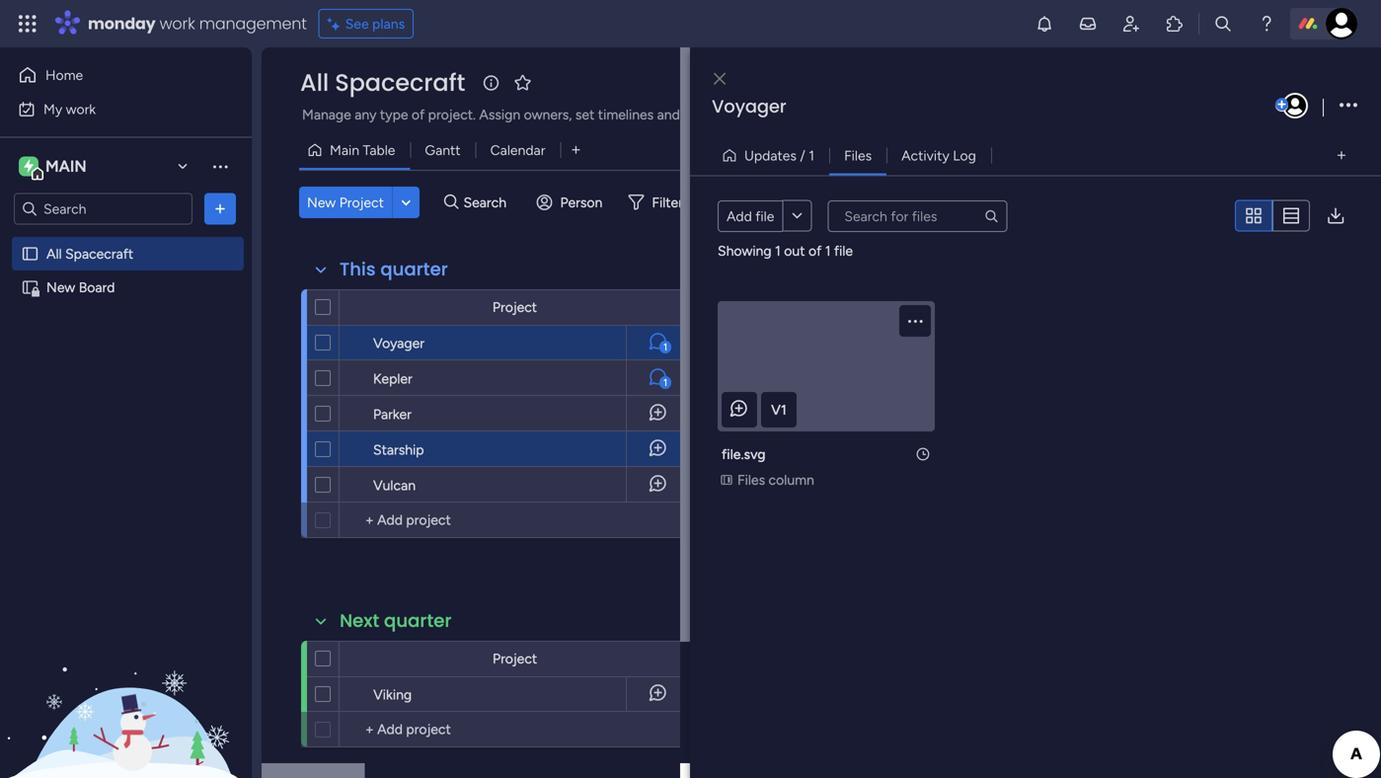 Task type: locate. For each thing, give the bounding box(es) containing it.
1 vertical spatial voyager
[[373, 335, 425, 352]]

2 1 button from the top
[[626, 360, 690, 396]]

files down project
[[844, 147, 872, 164]]

manage
[[302, 106, 351, 123]]

new right the private board image
[[46, 279, 75, 296]]

public board image
[[21, 244, 40, 263]]

home
[[45, 67, 83, 83]]

0 vertical spatial quarter
[[381, 257, 448, 282]]

type
[[380, 106, 408, 123]]

0 vertical spatial all spacecraft
[[300, 66, 465, 99]]

1 vertical spatial files
[[738, 472, 765, 488]]

main
[[330, 142, 359, 158]]

all spacecraft up type
[[300, 66, 465, 99]]

1 vertical spatial work
[[66, 101, 96, 118]]

file
[[756, 208, 775, 224], [834, 242, 853, 259]]

file inside button
[[756, 208, 775, 224]]

add view image
[[572, 143, 580, 157]]

0 horizontal spatial voyager
[[373, 335, 425, 352]]

voyager up kepler
[[373, 335, 425, 352]]

parker
[[373, 406, 412, 423]]

main
[[45, 157, 87, 176]]

quarter for next quarter
[[384, 608, 452, 634]]

0 vertical spatial + add project text field
[[350, 509, 504, 532]]

0 vertical spatial files
[[844, 147, 872, 164]]

spacecraft
[[335, 66, 465, 99], [65, 245, 134, 262]]

1 button
[[626, 325, 690, 360], [626, 360, 690, 396]]

add view image
[[1338, 148, 1346, 163]]

+ add project text field down viking on the left of the page
[[350, 718, 504, 742]]

project
[[339, 194, 384, 211], [493, 299, 537, 316], [493, 650, 537, 667]]

1 vertical spatial project
[[493, 299, 537, 316]]

1 vertical spatial all spacecraft
[[46, 245, 134, 262]]

manage any type of project. assign owners, set timelines and keep track of where your project stands.
[[302, 106, 933, 123]]

2 + add project text field from the top
[[350, 718, 504, 742]]

new inside list box
[[46, 279, 75, 296]]

0 vertical spatial voyager
[[712, 94, 787, 119]]

0 vertical spatial file
[[756, 208, 775, 224]]

files
[[844, 147, 872, 164], [738, 472, 765, 488]]

quarter right this
[[381, 257, 448, 282]]

file right the 'out'
[[834, 242, 853, 259]]

download image
[[1326, 206, 1346, 226]]

work right the monday
[[160, 12, 195, 35]]

1 vertical spatial file
[[834, 242, 853, 259]]

0 horizontal spatial files
[[738, 472, 765, 488]]

files button
[[830, 140, 887, 171]]

your
[[810, 106, 837, 123]]

This quarter field
[[335, 257, 453, 282]]

next quarter
[[340, 608, 452, 634]]

table
[[363, 142, 395, 158]]

gallery layout group
[[1235, 200, 1310, 232]]

gantt
[[425, 142, 461, 158]]

0 horizontal spatial new
[[46, 279, 75, 296]]

all spacecraft up 'board'
[[46, 245, 134, 262]]

next
[[340, 608, 379, 634]]

of
[[412, 106, 425, 123], [751, 106, 764, 123], [809, 242, 822, 259]]

new inside button
[[307, 194, 336, 211]]

1 horizontal spatial all
[[300, 66, 329, 99]]

vulcan
[[373, 477, 416, 494]]

v2 search image
[[444, 191, 459, 214]]

0 horizontal spatial all spacecraft
[[46, 245, 134, 262]]

of right the 'out'
[[809, 242, 822, 259]]

0 vertical spatial spacecraft
[[335, 66, 465, 99]]

workspace image
[[19, 156, 39, 177]]

1 horizontal spatial file
[[834, 242, 853, 259]]

list box containing all spacecraft
[[0, 233, 252, 571]]

spacecraft up 'board'
[[65, 245, 134, 262]]

noah lott image
[[1283, 93, 1308, 119]]

workspace options image
[[210, 156, 230, 176]]

quarter
[[381, 257, 448, 282], [384, 608, 452, 634]]

project for this quarter
[[493, 299, 537, 316]]

workspace image
[[24, 156, 33, 177]]

0 horizontal spatial of
[[412, 106, 425, 123]]

where
[[768, 106, 806, 123]]

1 1 button from the top
[[626, 325, 690, 360]]

spacecraft up type
[[335, 66, 465, 99]]

Next quarter field
[[335, 608, 457, 634]]

see plans button
[[319, 9, 414, 39]]

management
[[199, 12, 307, 35]]

quarter for this quarter
[[381, 257, 448, 282]]

option
[[0, 236, 252, 240]]

log
[[953, 147, 977, 164]]

all right public board image
[[46, 245, 62, 262]]

1 vertical spatial all
[[46, 245, 62, 262]]

all
[[300, 66, 329, 99], [46, 245, 62, 262]]

files for files
[[844, 147, 872, 164]]

new for new project
[[307, 194, 336, 211]]

0 vertical spatial work
[[160, 12, 195, 35]]

+ add project text field down vulcan
[[350, 509, 504, 532]]

project inside the new project button
[[339, 194, 384, 211]]

options image
[[1340, 92, 1358, 119]]

work for my
[[66, 101, 96, 118]]

0 vertical spatial new
[[307, 194, 336, 211]]

quarter right next
[[384, 608, 452, 634]]

new
[[307, 194, 336, 211], [46, 279, 75, 296]]

voyager
[[712, 94, 787, 119], [373, 335, 425, 352]]

work
[[160, 12, 195, 35], [66, 101, 96, 118]]

0 vertical spatial project
[[339, 194, 384, 211]]

files down file.svg on the bottom right of page
[[738, 472, 765, 488]]

1 vertical spatial new
[[46, 279, 75, 296]]

file right add
[[756, 208, 775, 224]]

1 horizontal spatial voyager
[[712, 94, 787, 119]]

+ Add project text field
[[350, 509, 504, 532], [350, 718, 504, 742]]

activity
[[902, 147, 950, 164]]

owners,
[[524, 106, 572, 123]]

my work button
[[12, 93, 212, 125]]

1
[[809, 147, 815, 164], [775, 242, 781, 259], [825, 242, 831, 259], [664, 341, 668, 353], [664, 377, 668, 389]]

1 inside updates / 1 button
[[809, 147, 815, 164]]

1 vertical spatial spacecraft
[[65, 245, 134, 262]]

select product image
[[18, 14, 38, 34]]

see
[[345, 15, 369, 32]]

main table
[[330, 142, 395, 158]]

None search field
[[828, 200, 1008, 232]]

main button
[[14, 150, 197, 183]]

project for next quarter
[[493, 650, 537, 667]]

manage any type of project. assign owners, set timelines and keep track of where your project stands. button
[[299, 103, 963, 126]]

and
[[657, 106, 680, 123]]

1 vertical spatial + add project text field
[[350, 718, 504, 742]]

new project button
[[299, 187, 392, 218]]

list box
[[0, 233, 252, 571]]

keep
[[684, 106, 713, 123]]

work right the 'my' at the top left of the page
[[66, 101, 96, 118]]

new down main on the top of the page
[[307, 194, 336, 211]]

monday work management
[[88, 12, 307, 35]]

of right track
[[751, 106, 764, 123]]

1 vertical spatial quarter
[[384, 608, 452, 634]]

0 horizontal spatial work
[[66, 101, 96, 118]]

2 vertical spatial project
[[493, 650, 537, 667]]

Search in workspace field
[[41, 198, 165, 220]]

0 horizontal spatial file
[[756, 208, 775, 224]]

add to favorites image
[[513, 73, 533, 92]]

all up manage
[[300, 66, 329, 99]]

voyager inside field
[[712, 94, 787, 119]]

new board
[[46, 279, 115, 296]]

of for type
[[412, 106, 425, 123]]

1 horizontal spatial work
[[160, 12, 195, 35]]

2 horizontal spatial of
[[809, 242, 822, 259]]

starship
[[373, 441, 424, 458]]

0 horizontal spatial all
[[46, 245, 62, 262]]

of right type
[[412, 106, 425, 123]]

close image
[[714, 72, 726, 86]]

Voyager field
[[707, 94, 1272, 119]]

board
[[79, 279, 115, 296]]

all spacecraft
[[300, 66, 465, 99], [46, 245, 134, 262]]

calendar
[[490, 142, 546, 158]]

1 horizontal spatial new
[[307, 194, 336, 211]]

0 vertical spatial all
[[300, 66, 329, 99]]

0 horizontal spatial spacecraft
[[65, 245, 134, 262]]

of for out
[[809, 242, 822, 259]]

1 horizontal spatial files
[[844, 147, 872, 164]]

voyager down close icon
[[712, 94, 787, 119]]

work inside button
[[66, 101, 96, 118]]



Task type: vqa. For each thing, say whether or not it's contained in the screenshot.
ITEM
no



Task type: describe. For each thing, give the bounding box(es) containing it.
main table button
[[299, 134, 410, 166]]

updates
[[745, 147, 797, 164]]

new for new board
[[46, 279, 75, 296]]

1 horizontal spatial spacecraft
[[335, 66, 465, 99]]

1 button for kepler
[[626, 360, 690, 396]]

my
[[43, 101, 62, 118]]

project.
[[428, 106, 476, 123]]

filter button
[[621, 187, 714, 218]]

updates / 1
[[745, 147, 815, 164]]

search everything image
[[1214, 14, 1233, 34]]

see plans
[[345, 15, 405, 32]]

add file
[[727, 208, 775, 224]]

Search for files search field
[[828, 200, 1008, 232]]

help image
[[1257, 14, 1277, 34]]

v1
[[771, 401, 787, 418]]

project
[[841, 106, 885, 123]]

this
[[340, 257, 376, 282]]

gantt button
[[410, 134, 476, 166]]

activity log button
[[887, 140, 991, 171]]

angle down image
[[401, 195, 411, 210]]

1 horizontal spatial all spacecraft
[[300, 66, 465, 99]]

filter
[[652, 194, 683, 211]]

showing 1 out of 1 file
[[718, 242, 853, 259]]

kepler
[[373, 370, 413, 387]]

files column
[[738, 472, 815, 488]]

add file button
[[718, 200, 782, 232]]

dapulse addbtn image
[[1276, 99, 1289, 112]]

this quarter
[[340, 257, 448, 282]]

All Spacecraft field
[[295, 66, 470, 99]]

lottie animation element
[[0, 579, 252, 778]]

activity log
[[902, 147, 977, 164]]

options image
[[210, 199, 230, 219]]

new project
[[307, 194, 384, 211]]

viking
[[373, 686, 412, 703]]

noah lott image
[[1326, 8, 1358, 40]]

add
[[727, 208, 752, 224]]

apps image
[[1165, 14, 1185, 34]]

plans
[[372, 15, 405, 32]]

lottie animation image
[[0, 579, 252, 778]]

inbox image
[[1078, 14, 1098, 34]]

files for files column
[[738, 472, 765, 488]]

person
[[560, 194, 603, 211]]

file.svg
[[722, 446, 766, 463]]

track
[[717, 106, 748, 123]]

assign
[[479, 106, 521, 123]]

all spacecraft inside list box
[[46, 245, 134, 262]]

calendar button
[[476, 134, 560, 166]]

set
[[576, 106, 595, 123]]

search image
[[984, 208, 1000, 224]]

show board description image
[[479, 73, 503, 93]]

work for monday
[[160, 12, 195, 35]]

any
[[355, 106, 377, 123]]

home button
[[12, 59, 212, 91]]

updates / 1 button
[[714, 140, 830, 171]]

showing
[[718, 242, 772, 259]]

1 horizontal spatial of
[[751, 106, 764, 123]]

stands.
[[889, 106, 933, 123]]

notifications image
[[1035, 14, 1055, 34]]

Search field
[[459, 189, 518, 216]]

/
[[800, 147, 806, 164]]

private board image
[[21, 278, 40, 297]]

my work
[[43, 101, 96, 118]]

monday
[[88, 12, 156, 35]]

1 + add project text field from the top
[[350, 509, 504, 532]]

column
[[769, 472, 815, 488]]

files column button
[[718, 469, 820, 491]]

1 button for voyager
[[626, 325, 690, 360]]

out
[[784, 242, 805, 259]]

file actions image
[[906, 311, 925, 331]]

workspace selection element
[[19, 155, 90, 180]]

timelines
[[598, 106, 654, 123]]

person button
[[529, 187, 615, 218]]

invite members image
[[1122, 14, 1142, 34]]



